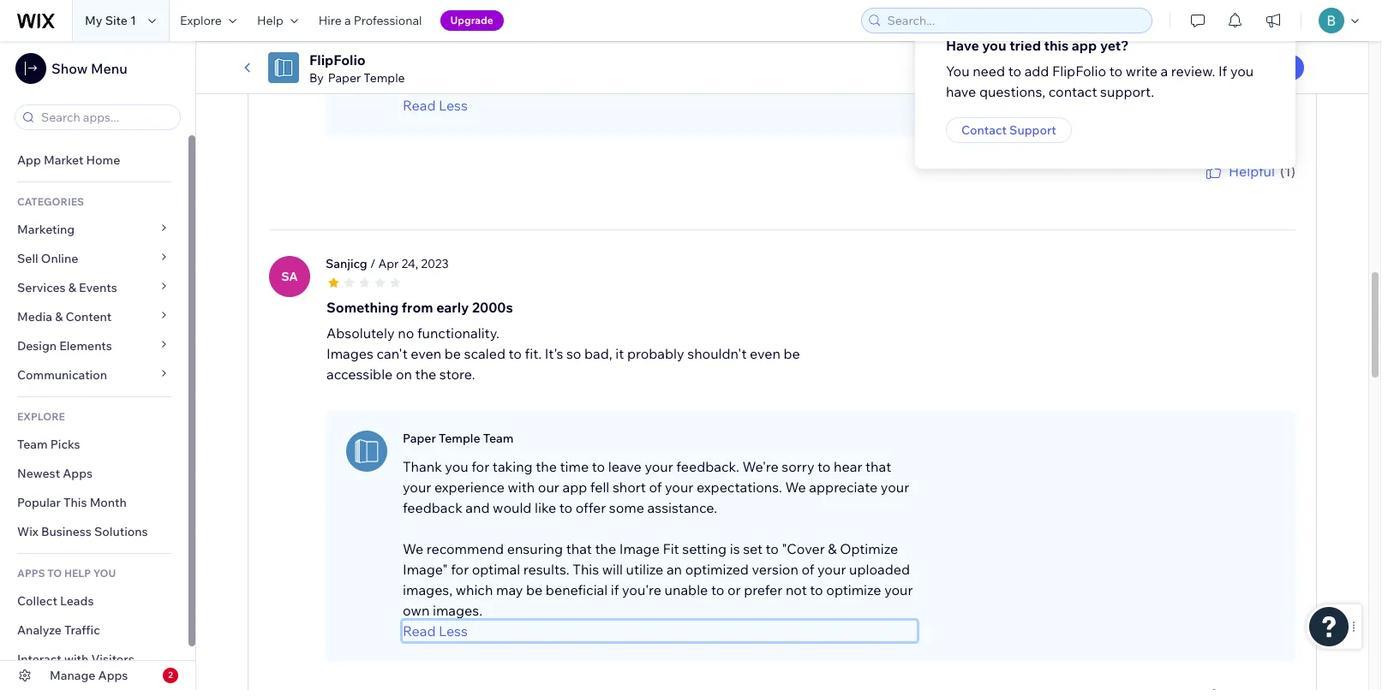 Task type: vqa. For each thing, say whether or not it's contained in the screenshot.
Sites
no



Task type: describe. For each thing, give the bounding box(es) containing it.
need inside "have you tried this app yet? you need to add flipfolio to write a review. if you have questions, contact support."
[[973, 63, 1005, 80]]

optimize
[[840, 540, 898, 558]]

site inside the add to site button
[[1267, 60, 1289, 75]]

1 horizontal spatial that
[[566, 540, 592, 558]]

used
[[848, 35, 879, 52]]

beneficial
[[546, 582, 608, 599]]

unfortuantely pdfs will need to be converted to images in order to be used in html. there are some free online tools to convert pdf files into images however. after that you can upload them all at once to flipfolio. read less
[[403, 35, 912, 114]]

elements
[[59, 339, 112, 354]]

or
[[727, 582, 741, 599]]

services & events
[[17, 280, 117, 296]]

categories
[[17, 195, 84, 208]]

image"
[[403, 561, 448, 578]]

it's
[[545, 345, 563, 362]]

picks
[[50, 437, 80, 452]]

to left hear
[[818, 458, 831, 475]]

to left "or"
[[711, 582, 724, 599]]

have you tried this app yet? you need to add flipfolio to write a review. if you have questions, contact support.
[[946, 37, 1254, 100]]

helpful button
[[1203, 161, 1275, 181]]

expectations.
[[697, 479, 782, 496]]

paper temple team
[[403, 431, 514, 446]]

images
[[327, 345, 374, 362]]

team picks
[[17, 437, 80, 452]]

analyze
[[17, 623, 62, 638]]

support.
[[1100, 83, 1154, 100]]

your left experience
[[403, 479, 431, 496]]

offer
[[576, 499, 606, 516]]

contact support
[[962, 123, 1056, 138]]

to up 'fell'
[[592, 458, 605, 475]]

you for your
[[1191, 181, 1209, 194]]

questions,
[[979, 83, 1046, 100]]

apps for manage apps
[[98, 668, 128, 684]]

free plan available
[[1106, 61, 1195, 74]]

1 vertical spatial paper
[[403, 431, 436, 446]]

your up optimize
[[818, 561, 846, 578]]

and
[[466, 499, 490, 516]]

online
[[41, 251, 78, 267]]

wix business solutions link
[[0, 518, 189, 547]]

optimize
[[826, 582, 881, 599]]

app inside "have you tried this app yet? you need to add flipfolio to write a review. if you have questions, contact support."
[[1072, 37, 1097, 54]]

& inside thank you for taking the time to leave your feedback. we're sorry to hear that your experience with our app fell short of your expectations. we appreciate your feedback and would like to offer some assistance. we recommend ensuring that the image fit setting is set to "cover & optimize image" for optimal results. this will utilize an optimized version of your uploaded images, which may be beneficial if you're unable to or prefer not to optimize your own images. read less
[[828, 540, 837, 558]]

our
[[538, 479, 559, 496]]

read inside unfortuantely pdfs will need to be converted to images in order to be used in html. there are some free online tools to convert pdf files into images however. after that you can upload them all at once to flipfolio. read less
[[403, 97, 436, 114]]

1 even from the left
[[411, 345, 441, 362]]

to right once at the left of the page
[[671, 76, 684, 93]]

you're
[[622, 582, 662, 599]]

store.
[[440, 366, 475, 383]]

professional
[[354, 13, 422, 28]]

taking
[[493, 458, 533, 475]]

hear
[[834, 458, 862, 475]]

(1)
[[1280, 163, 1296, 180]]

experience
[[434, 479, 505, 496]]

add
[[1025, 63, 1049, 80]]

2 vertical spatial the
[[595, 540, 616, 558]]

24,
[[401, 256, 418, 271]]

my
[[85, 13, 102, 28]]

paper temple image
[[346, 431, 387, 472]]

thank you for your feedback
[[1160, 181, 1296, 194]]

media & content link
[[0, 303, 189, 332]]

on
[[396, 366, 412, 383]]

leave
[[608, 458, 642, 475]]

flipfolio inside "have you tried this app yet? you need to add flipfolio to write a review. if you have questions, contact support."
[[1052, 63, 1106, 80]]

popular
[[17, 495, 61, 511]]

fit.
[[525, 345, 542, 362]]

1 read less button from the top
[[403, 95, 917, 115]]

to down converted
[[655, 55, 668, 73]]

html.
[[403, 55, 445, 73]]

app market home link
[[0, 146, 189, 175]]

you for taking
[[445, 458, 468, 475]]

optimized
[[685, 561, 749, 578]]

design
[[17, 339, 57, 354]]

that inside unfortuantely pdfs will need to be converted to images in order to be used in html. there are some free online tools to convert pdf files into images however. after that you can upload them all at once to flipfolio. read less
[[438, 76, 464, 93]]

flipfolio logo image
[[268, 52, 299, 83]]

add to site
[[1226, 60, 1289, 75]]

explore
[[17, 410, 65, 423]]

market
[[44, 153, 83, 168]]

1 horizontal spatial images
[[805, 55, 852, 73]]

this inside thank you for taking the time to leave your feedback. we're sorry to hear that your experience with our app fell short of your expectations. we appreciate your feedback and would like to offer some assistance. we recommend ensuring that the image fit setting is set to "cover & optimize image" for optimal results. this will utilize an optimized version of your uploaded images, which may be beneficial if you're unable to or prefer not to optimize your own images. read less
[[573, 561, 599, 578]]

scaled
[[464, 345, 506, 362]]

apps
[[17, 567, 45, 580]]

the inside the something from early 2000s absolutely no functionality. images can't even be scaled to fit. it's so bad, it probably shouldn't even be accessible on the store.
[[415, 366, 436, 383]]

marketing
[[17, 222, 75, 237]]

1 in from the left
[[760, 35, 771, 52]]

optimal
[[472, 561, 520, 578]]

a inside hire a professional link
[[344, 13, 351, 28]]

"cover
[[782, 540, 825, 558]]

functionality.
[[417, 324, 500, 342]]

to up support.
[[1110, 63, 1123, 80]]

you inside unfortuantely pdfs will need to be converted to images in order to be used in html. there are some free online tools to convert pdf files into images however. after that you can upload them all at once to flipfolio. read less
[[467, 76, 490, 93]]

show menu button
[[15, 53, 127, 84]]

write
[[1126, 63, 1158, 80]]

like
[[535, 499, 556, 516]]

interact with visitors
[[17, 652, 134, 668]]

files
[[748, 55, 774, 73]]

some inside thank you for taking the time to leave your feedback. we're sorry to hear that your experience with our app fell short of your expectations. we appreciate your feedback and would like to offer some assistance. we recommend ensuring that the image fit setting is set to "cover & optimize image" for optimal results. this will utilize an optimized version of your uploaded images, which may be beneficial if you're unable to or prefer not to optimize your own images. read less
[[609, 499, 644, 516]]

2 horizontal spatial that
[[866, 458, 891, 475]]

them
[[567, 76, 600, 93]]

1
[[130, 13, 136, 28]]

thank for thank you for taking the time to leave your feedback. we're sorry to hear that your experience with our app fell short of your expectations. we appreciate your feedback and would like to offer some assistance. we recommend ensuring that the image fit setting is set to "cover & optimize image" for optimal results. this will utilize an optimized version of your uploaded images, which may be beneficial if you're unable to or prefer not to optimize your own images. read less
[[403, 458, 442, 475]]

paper inside flipfolio by paper temple
[[328, 70, 361, 86]]

this inside "sidebar" 'element'
[[63, 495, 87, 511]]

to
[[47, 567, 62, 580]]

no
[[398, 324, 414, 342]]

collect
[[17, 594, 57, 609]]

& for content
[[55, 309, 63, 325]]

analyze traffic link
[[0, 616, 189, 645]]

app inside thank you for taking the time to leave your feedback. we're sorry to hear that your experience with our app fell short of your expectations. we appreciate your feedback and would like to offer some assistance. we recommend ensuring that the image fit setting is set to "cover & optimize image" for optimal results. this will utilize an optimized version of your uploaded images, which may be beneficial if you're unable to or prefer not to optimize your own images. read less
[[563, 479, 587, 496]]

sell
[[17, 251, 38, 267]]

results.
[[523, 561, 570, 578]]

from
[[402, 299, 433, 316]]

newest apps
[[17, 466, 93, 482]]

0 vertical spatial we
[[785, 479, 806, 496]]

help
[[257, 13, 283, 28]]

setting
[[682, 540, 727, 558]]

0 vertical spatial site
[[105, 13, 128, 28]]

yet?
[[1100, 37, 1129, 54]]

events
[[79, 280, 117, 296]]

help button
[[247, 0, 308, 41]]

converted
[[626, 35, 691, 52]]

accessible
[[327, 366, 393, 383]]

is
[[730, 540, 740, 558]]

1 horizontal spatial of
[[802, 561, 815, 578]]

2 read less button from the top
[[403, 621, 917, 642]]

media
[[17, 309, 52, 325]]



Task type: locate. For each thing, give the bounding box(es) containing it.
apps for newest apps
[[63, 466, 93, 482]]

paper right paper temple 'icon'
[[403, 431, 436, 446]]

1 vertical spatial with
[[64, 652, 89, 668]]

with inside "sidebar" 'element'
[[64, 652, 89, 668]]

2 in from the left
[[882, 35, 894, 52]]

something
[[327, 299, 399, 316]]

your down uploaded
[[884, 582, 913, 599]]

probably
[[627, 345, 684, 362]]

to left fit.
[[509, 345, 522, 362]]

2 even from the left
[[750, 345, 781, 362]]

even down the no
[[411, 345, 441, 362]]

have
[[946, 83, 976, 100]]

pdfs
[[494, 35, 528, 52]]

after
[[403, 76, 435, 93]]

thank left helpful button
[[1160, 181, 1189, 194]]

0 horizontal spatial that
[[438, 76, 464, 93]]

1 horizontal spatial this
[[573, 561, 599, 578]]

your up assistance.
[[665, 479, 694, 496]]

early
[[436, 299, 469, 316]]

to inside button
[[1252, 60, 1264, 75]]

0 vertical spatial will
[[531, 35, 551, 52]]

wix
[[17, 524, 38, 540]]

0 vertical spatial less
[[439, 97, 468, 114]]

the right on
[[415, 366, 436, 383]]

will
[[531, 35, 551, 52], [602, 561, 623, 578]]

upload
[[519, 76, 564, 93]]

online
[[578, 55, 617, 73]]

less
[[439, 97, 468, 114], [439, 623, 468, 640]]

temple down professional
[[364, 70, 405, 86]]

2 vertical spatial &
[[828, 540, 837, 558]]

a right write
[[1161, 63, 1168, 80]]

explore
[[180, 13, 222, 28]]

in up "however."
[[882, 35, 894, 52]]

1 vertical spatial some
[[609, 499, 644, 516]]

a right hire
[[344, 13, 351, 28]]

thank down paper temple team
[[403, 458, 442, 475]]

newest apps link
[[0, 459, 189, 488]]

even
[[411, 345, 441, 362], [750, 345, 781, 362]]

will inside thank you for taking the time to leave your feedback. we're sorry to hear that your experience with our app fell short of your expectations. we appreciate your feedback and would like to offer some assistance. we recommend ensuring that the image fit setting is set to "cover & optimize image" for optimal results. this will utilize an optimized version of your uploaded images, which may be beneficial if you're unable to or prefer not to optimize your own images. read less
[[602, 561, 623, 578]]

0 vertical spatial some
[[511, 55, 547, 73]]

1 horizontal spatial a
[[1161, 63, 1168, 80]]

& for events
[[68, 280, 76, 296]]

0 horizontal spatial temple
[[364, 70, 405, 86]]

thank for thank you for your feedback
[[1160, 181, 1189, 194]]

need inside unfortuantely pdfs will need to be converted to images in order to be used in html. there are some free online tools to convert pdf files into images however. after that you can upload them all at once to flipfolio. read less
[[555, 35, 587, 52]]

analyze traffic
[[17, 623, 100, 638]]

fit
[[663, 540, 679, 558]]

less inside unfortuantely pdfs will need to be converted to images in order to be used in html. there are some free online tools to convert pdf files into images however. after that you can upload them all at once to flipfolio. read less
[[439, 97, 468, 114]]

read less button down once at the left of the page
[[403, 95, 917, 115]]

0 vertical spatial with
[[508, 479, 535, 496]]

prefer
[[744, 582, 783, 599]]

thank inside thank you for taking the time to leave your feedback. we're sorry to hear that your experience with our app fell short of your expectations. we appreciate your feedback and would like to offer some assistance. we recommend ensuring that the image fit setting is set to "cover & optimize image" for optimal results. this will utilize an optimized version of your uploaded images, which may be beneficial if you're unable to or prefer not to optimize your own images. read less
[[403, 458, 442, 475]]

1 vertical spatial will
[[602, 561, 623, 578]]

this up beneficial
[[573, 561, 599, 578]]

by
[[309, 70, 324, 86]]

site
[[105, 13, 128, 28], [1267, 60, 1289, 75]]

0 horizontal spatial the
[[415, 366, 436, 383]]

to
[[590, 35, 603, 52], [694, 35, 707, 52], [812, 35, 825, 52], [655, 55, 668, 73], [1252, 60, 1264, 75], [1008, 63, 1022, 80], [1110, 63, 1123, 80], [671, 76, 684, 93], [509, 345, 522, 362], [592, 458, 605, 475], [818, 458, 831, 475], [559, 499, 573, 516], [766, 540, 779, 558], [711, 582, 724, 599], [810, 582, 823, 599]]

read less button down you're
[[403, 621, 917, 642]]

1 vertical spatial we
[[403, 540, 423, 558]]

team inside "sidebar" 'element'
[[17, 437, 48, 452]]

team down 'explore'
[[17, 437, 48, 452]]

2 horizontal spatial the
[[595, 540, 616, 558]]

temple inside flipfolio by paper temple
[[364, 70, 405, 86]]

0 horizontal spatial thank
[[403, 458, 442, 475]]

1 horizontal spatial app
[[1072, 37, 1097, 54]]

to up 'online'
[[590, 35, 603, 52]]

be down results.
[[526, 582, 543, 599]]

0 horizontal spatial of
[[649, 479, 662, 496]]

1 horizontal spatial need
[[973, 63, 1005, 80]]

app right "this"
[[1072, 37, 1097, 54]]

would
[[493, 499, 532, 516]]

to right add in the top right of the page
[[1252, 60, 1264, 75]]

of down '"cover' at the right bottom
[[802, 561, 815, 578]]

0 vertical spatial temple
[[364, 70, 405, 86]]

will inside unfortuantely pdfs will need to be converted to images in order to be used in html. there are some free online tools to convert pdf files into images however. after that you can upload them all at once to flipfolio. read less
[[531, 35, 551, 52]]

read down after
[[403, 97, 436, 114]]

we up image"
[[403, 540, 423, 558]]

2 vertical spatial that
[[566, 540, 592, 558]]

to right like
[[559, 499, 573, 516]]

if
[[611, 582, 619, 599]]

for for your
[[1211, 181, 1225, 194]]

1 vertical spatial app
[[563, 479, 587, 496]]

0 horizontal spatial we
[[403, 540, 423, 558]]

short
[[613, 479, 646, 496]]

apps up popular this month
[[63, 466, 93, 482]]

1 vertical spatial read
[[403, 623, 436, 640]]

0 horizontal spatial team
[[17, 437, 48, 452]]

0 vertical spatial feedback
[[1251, 181, 1296, 194]]

thank you for taking the time to leave your feedback. we're sorry to hear that your experience with our app fell short of your expectations. we appreciate your feedback and would like to offer some assistance. we recommend ensuring that the image fit setting is set to "cover & optimize image" for optimal results. this will utilize an optimized version of your uploaded images, which may be beneficial if you're unable to or prefer not to optimize your own images. read less
[[403, 458, 913, 640]]

1 vertical spatial thank
[[403, 458, 442, 475]]

so
[[566, 345, 581, 362]]

0 vertical spatial this
[[63, 495, 87, 511]]

media & content
[[17, 309, 112, 325]]

hire a professional
[[319, 13, 422, 28]]

1 vertical spatial of
[[802, 561, 815, 578]]

0 horizontal spatial will
[[531, 35, 551, 52]]

be up store.
[[445, 345, 461, 362]]

that down there
[[438, 76, 464, 93]]

0 horizontal spatial a
[[344, 13, 351, 28]]

time
[[560, 458, 589, 475]]

your down helpful
[[1227, 181, 1249, 194]]

0 horizontal spatial paper
[[328, 70, 361, 86]]

we down sorry
[[785, 479, 806, 496]]

need right you
[[973, 63, 1005, 80]]

convert
[[671, 55, 720, 73]]

uploaded
[[849, 561, 910, 578]]

flipfolio up by
[[309, 51, 366, 69]]

0 horizontal spatial this
[[63, 495, 87, 511]]

into
[[777, 55, 802, 73]]

to up questions, on the right top
[[1008, 63, 1022, 80]]

available
[[1153, 61, 1195, 74]]

apps
[[63, 466, 93, 482], [98, 668, 128, 684]]

paper right by
[[328, 70, 361, 86]]

free
[[1106, 61, 1128, 74]]

1 horizontal spatial the
[[536, 458, 557, 475]]

0 vertical spatial app
[[1072, 37, 1097, 54]]

feedback down experience
[[403, 499, 463, 516]]

this up wix business solutions
[[63, 495, 87, 511]]

1 horizontal spatial for
[[472, 458, 490, 475]]

0 horizontal spatial need
[[555, 35, 587, 52]]

0 vertical spatial that
[[438, 76, 464, 93]]

leads
[[60, 594, 94, 609]]

1 horizontal spatial flipfolio
[[1052, 63, 1106, 80]]

business
[[41, 524, 92, 540]]

read inside thank you for taking the time to leave your feedback. we're sorry to hear that your experience with our app fell short of your expectations. we appreciate your feedback and would like to offer some assistance. we recommend ensuring that the image fit setting is set to "cover & optimize image" for optimal results. this will utilize an optimized version of your uploaded images, which may be beneficial if you're unable to or prefer not to optimize your own images. read less
[[403, 623, 436, 640]]

1 less from the top
[[439, 97, 468, 114]]

you for this
[[982, 37, 1007, 54]]

1 horizontal spatial team
[[483, 431, 514, 446]]

temple up experience
[[439, 431, 480, 446]]

1 horizontal spatial &
[[68, 280, 76, 296]]

that
[[438, 76, 464, 93], [866, 458, 891, 475], [566, 540, 592, 558]]

2 read from the top
[[403, 623, 436, 640]]

0 vertical spatial images
[[710, 35, 756, 52]]

1 horizontal spatial paper
[[403, 431, 436, 446]]

be up 'online'
[[606, 35, 623, 52]]

& left the 'events'
[[68, 280, 76, 296]]

1 vertical spatial images
[[805, 55, 852, 73]]

1 vertical spatial feedback
[[403, 499, 463, 516]]

& right '"cover' at the right bottom
[[828, 540, 837, 558]]

0 vertical spatial a
[[344, 13, 351, 28]]

0 horizontal spatial some
[[511, 55, 547, 73]]

0 vertical spatial read
[[403, 97, 436, 114]]

0 horizontal spatial flipfolio
[[309, 51, 366, 69]]

1 vertical spatial temple
[[439, 431, 480, 446]]

0 horizontal spatial site
[[105, 13, 128, 28]]

shouldn't
[[687, 345, 747, 362]]

0 horizontal spatial even
[[411, 345, 441, 362]]

apr
[[378, 256, 399, 271]]

1 horizontal spatial we
[[785, 479, 806, 496]]

1 vertical spatial a
[[1161, 63, 1168, 80]]

apps down visitors on the bottom of page
[[98, 668, 128, 684]]

0 horizontal spatial &
[[55, 309, 63, 325]]

1 read from the top
[[403, 97, 436, 114]]

all
[[603, 76, 617, 93]]

in up files
[[760, 35, 771, 52]]

some up upload
[[511, 55, 547, 73]]

show menu
[[51, 60, 127, 77]]

0 horizontal spatial in
[[760, 35, 771, 52]]

if
[[1219, 63, 1227, 80]]

1 horizontal spatial will
[[602, 561, 623, 578]]

site left 1
[[105, 13, 128, 28]]

less down there
[[439, 97, 468, 114]]

Search apps... field
[[36, 105, 175, 129]]

0 vertical spatial the
[[415, 366, 436, 383]]

with inside thank you for taking the time to leave your feedback. we're sorry to hear that your experience with our app fell short of your expectations. we appreciate your feedback and would like to offer some assistance. we recommend ensuring that the image fit setting is set to "cover & optimize image" for optimal results. this will utilize an optimized version of your uploaded images, which may be beneficial if you're unable to or prefer not to optimize your own images. read less
[[508, 479, 535, 496]]

for for taking
[[472, 458, 490, 475]]

services
[[17, 280, 66, 296]]

site right add in the top right of the page
[[1267, 60, 1289, 75]]

images right into
[[805, 55, 852, 73]]

flipfolio inside flipfolio by paper temple
[[309, 51, 366, 69]]

a inside "have you tried this app yet? you need to add flipfolio to write a review. if you have questions, contact support."
[[1161, 63, 1168, 80]]

1 horizontal spatial temple
[[439, 431, 480, 446]]

fell
[[590, 479, 610, 496]]

0 horizontal spatial app
[[563, 479, 587, 496]]

that up results.
[[566, 540, 592, 558]]

can't
[[377, 345, 408, 362]]

will up if
[[602, 561, 623, 578]]

2 less from the top
[[439, 623, 468, 640]]

images up pdf
[[710, 35, 756, 52]]

read down own
[[403, 623, 436, 640]]

own
[[403, 602, 430, 619]]

flipfolio up contact in the top right of the page
[[1052, 63, 1106, 80]]

1 horizontal spatial in
[[882, 35, 894, 52]]

hire a professional link
[[308, 0, 432, 41]]

0 horizontal spatial apps
[[63, 466, 93, 482]]

pdf
[[723, 55, 745, 73]]

the left image
[[595, 540, 616, 558]]

content
[[66, 309, 112, 325]]

need up free
[[555, 35, 587, 52]]

1 vertical spatial apps
[[98, 668, 128, 684]]

& right the media
[[55, 309, 63, 325]]

1 horizontal spatial some
[[609, 499, 644, 516]]

the up our
[[536, 458, 557, 475]]

2 horizontal spatial for
[[1211, 181, 1225, 194]]

contact support button
[[946, 117, 1072, 143]]

will up free
[[531, 35, 551, 52]]

be inside thank you for taking the time to leave your feedback. we're sorry to hear that your experience with our app fell short of your expectations. we appreciate your feedback and would like to offer some assistance. we recommend ensuring that the image fit setting is set to "cover & optimize image" for optimal results. this will utilize an optimized version of your uploaded images, which may be beneficial if you're unable to or prefer not to optimize your own images. read less
[[526, 582, 543, 599]]

an
[[667, 561, 682, 578]]

to right the not
[[810, 582, 823, 599]]

with up manage
[[64, 652, 89, 668]]

1 horizontal spatial with
[[508, 479, 535, 496]]

0 vertical spatial read less button
[[403, 95, 917, 115]]

of right short
[[649, 479, 662, 496]]

1 vertical spatial for
[[472, 458, 490, 475]]

less inside thank you for taking the time to leave your feedback. we're sorry to hear that your experience with our app fell short of your expectations. we appreciate your feedback and would like to offer some assistance. we recommend ensuring that the image fit setting is set to "cover & optimize image" for optimal results. this will utilize an optimized version of your uploaded images, which may be beneficial if you're unable to or prefer not to optimize your own images. read less
[[439, 623, 468, 640]]

your right leave
[[645, 458, 673, 475]]

0 vertical spatial paper
[[328, 70, 361, 86]]

help
[[64, 567, 91, 580]]

can
[[493, 76, 516, 93]]

plan
[[1130, 61, 1151, 74]]

app down time
[[563, 479, 587, 496]]

images,
[[403, 582, 453, 599]]

to up convert
[[694, 35, 707, 52]]

some inside unfortuantely pdfs will need to be converted to images in order to be used in html. there are some free online tools to convert pdf files into images however. after that you can upload them all at once to flipfolio. read less
[[511, 55, 547, 73]]

are
[[488, 55, 508, 73]]

this
[[63, 495, 87, 511], [573, 561, 599, 578]]

sidebar element
[[0, 41, 196, 691]]

be left used
[[828, 35, 845, 52]]

1 vertical spatial &
[[55, 309, 63, 325]]

1 vertical spatial read less button
[[403, 621, 917, 642]]

1 horizontal spatial even
[[750, 345, 781, 362]]

images
[[710, 35, 756, 52], [805, 55, 852, 73]]

to inside the something from early 2000s absolutely no functionality. images can't even be scaled to fit. it's so bad, it probably shouldn't even be accessible on the store.
[[509, 345, 522, 362]]

1 vertical spatial the
[[536, 458, 557, 475]]

it
[[616, 345, 624, 362]]

have
[[946, 37, 979, 54]]

to right "order"
[[812, 35, 825, 52]]

we
[[785, 479, 806, 496], [403, 540, 423, 558]]

traffic
[[64, 623, 100, 638]]

menu
[[91, 60, 127, 77]]

be
[[606, 35, 623, 52], [828, 35, 845, 52], [445, 345, 461, 362], [784, 345, 800, 362], [526, 582, 543, 599]]

upgrade
[[450, 14, 493, 27]]

1 vertical spatial that
[[866, 458, 891, 475]]

be right shouldn't
[[784, 345, 800, 362]]

to right the set
[[766, 540, 779, 558]]

that right hear
[[866, 458, 891, 475]]

0 horizontal spatial images
[[710, 35, 756, 52]]

collect leads
[[17, 594, 94, 609]]

less down images.
[[439, 623, 468, 640]]

1 horizontal spatial apps
[[98, 668, 128, 684]]

0 vertical spatial need
[[555, 35, 587, 52]]

0 horizontal spatial for
[[451, 561, 469, 578]]

1 horizontal spatial thank
[[1160, 181, 1189, 194]]

1 horizontal spatial feedback
[[1251, 181, 1296, 194]]

2 vertical spatial for
[[451, 561, 469, 578]]

even right shouldn't
[[750, 345, 781, 362]]

0 vertical spatial apps
[[63, 466, 93, 482]]

2023
[[421, 256, 449, 271]]

some down short
[[609, 499, 644, 516]]

1 vertical spatial this
[[573, 561, 599, 578]]

2 horizontal spatial &
[[828, 540, 837, 558]]

team up taking
[[483, 431, 514, 446]]

0 vertical spatial thank
[[1160, 181, 1189, 194]]

home
[[86, 153, 120, 168]]

0 vertical spatial &
[[68, 280, 76, 296]]

app
[[17, 153, 41, 168]]

0 vertical spatial of
[[649, 479, 662, 496]]

with down taking
[[508, 479, 535, 496]]

0 vertical spatial for
[[1211, 181, 1225, 194]]

feedback down (1)
[[1251, 181, 1296, 194]]

2
[[168, 670, 173, 681]]

you inside thank you for taking the time to leave your feedback. we're sorry to hear that your experience with our app fell short of your expectations. we appreciate your feedback and would like to offer some assistance. we recommend ensuring that the image fit setting is set to "cover & optimize image" for optimal results. this will utilize an optimized version of your uploaded images, which may be beneficial if you're unable to or prefer not to optimize your own images. read less
[[445, 458, 468, 475]]

1 vertical spatial need
[[973, 63, 1005, 80]]

feedback inside thank you for taking the time to leave your feedback. we're sorry to hear that your experience with our app fell short of your expectations. we appreciate your feedback and would like to offer some assistance. we recommend ensuring that the image fit setting is set to "cover & optimize image" for optimal results. this will utilize an optimized version of your uploaded images, which may be beneficial if you're unable to or prefer not to optimize your own images. read less
[[403, 499, 463, 516]]

tried
[[1010, 37, 1041, 54]]

0 horizontal spatial with
[[64, 652, 89, 668]]

0 horizontal spatial feedback
[[403, 499, 463, 516]]

review.
[[1171, 63, 1215, 80]]

Search... field
[[882, 9, 1147, 33]]

1 vertical spatial less
[[439, 623, 468, 640]]

we're
[[743, 458, 779, 475]]

sa
[[281, 269, 298, 284]]

your right appreciate
[[881, 479, 909, 496]]



